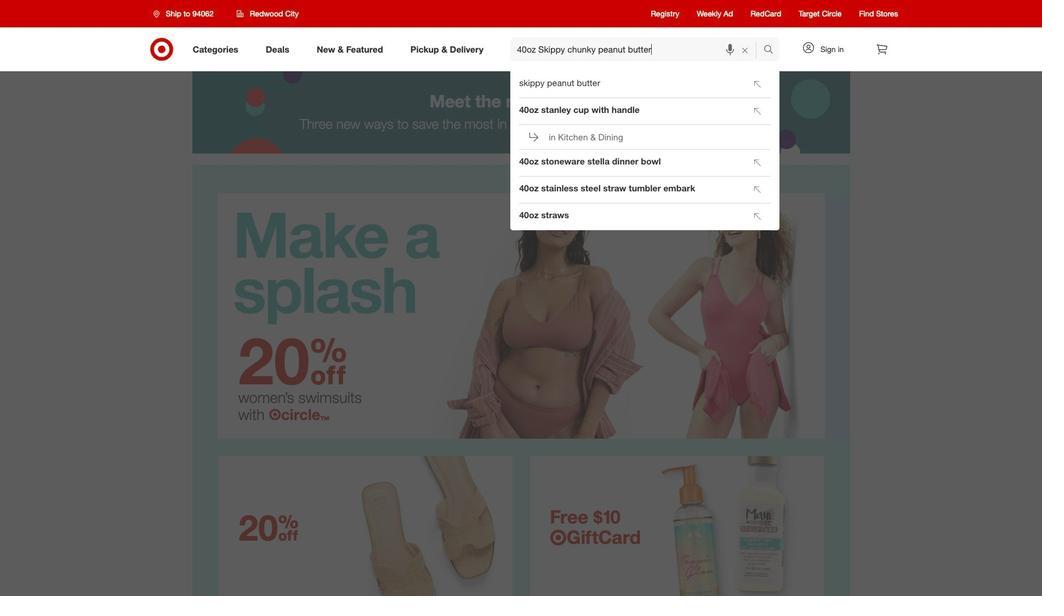 Task type: describe. For each thing, give the bounding box(es) containing it.
make a splash image
[[192, 165, 851, 439]]

target circle image
[[192, 71, 851, 154]]



Task type: locate. For each thing, give the bounding box(es) containing it.
What can we help you find? suggestions appear below search field
[[511, 37, 767, 61]]



Task type: vqa. For each thing, say whether or not it's contained in the screenshot.
What can we help you find? suggestions appear below search field at top
yes



